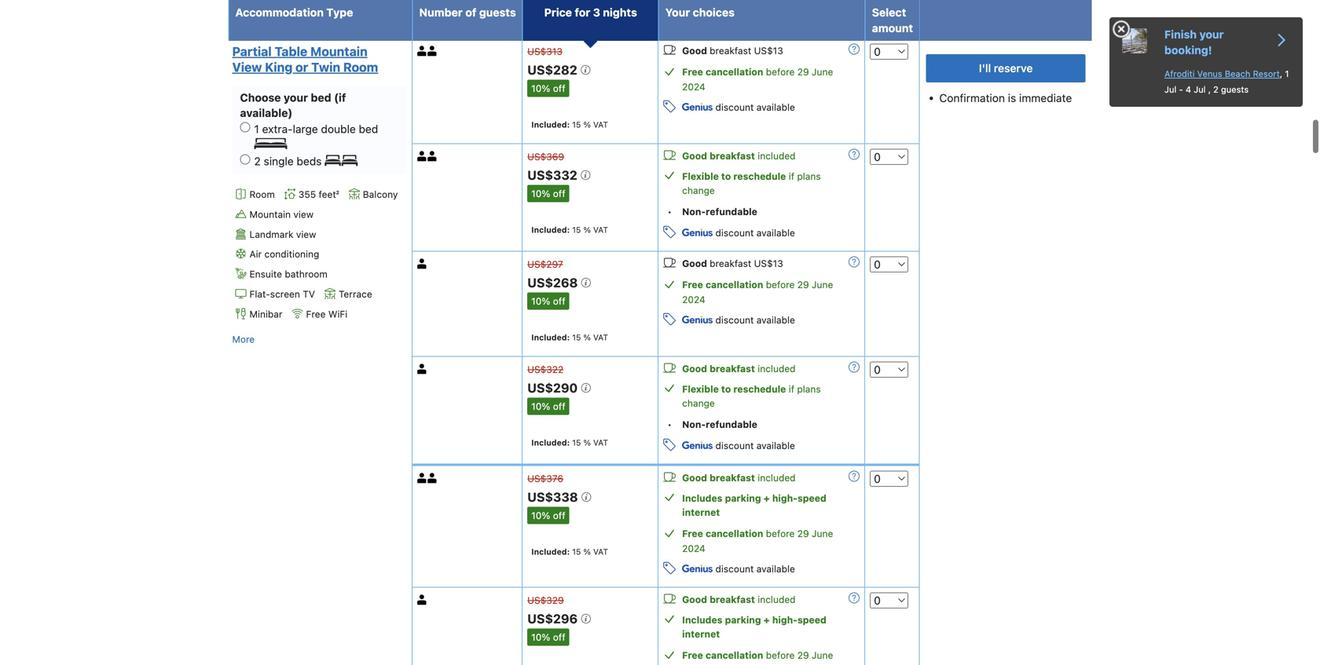 Task type: locate. For each thing, give the bounding box(es) containing it.
10% off. you're getting a reduced rate because this property is offering a early booker deal.. element down "us$332" at the left top of the page
[[528, 185, 569, 202]]

0 vertical spatial includes parking + high-speed internet
[[682, 493, 827, 518]]

good breakfast included for us$332
[[682, 150, 796, 161]]

2 down the venus
[[1214, 84, 1219, 95]]

high-
[[772, 493, 798, 504], [772, 615, 798, 626]]

29
[[798, 66, 809, 77], [798, 279, 809, 290], [798, 528, 809, 539], [798, 650, 809, 661]]

15 up "us$332" at the left top of the page
[[572, 120, 581, 129]]

0 vertical spatial mountain
[[311, 44, 368, 59]]

15 for us$338
[[572, 547, 581, 557]]

change
[[682, 185, 715, 196], [682, 398, 715, 409]]

accommodation
[[235, 6, 324, 19]]

5 off from the top
[[553, 510, 566, 521]]

off for us$296
[[553, 632, 566, 643]]

2 flexible to reschedule from the top
[[682, 384, 786, 395]]

included: up us$376
[[531, 438, 570, 448]]

+ for us$296
[[764, 615, 770, 626]]

1 + from the top
[[764, 493, 770, 504]]

us$329
[[528, 595, 564, 606]]

your inside finish your booking!
[[1200, 28, 1224, 41]]

1 included: from the top
[[531, 120, 570, 129]]

good breakfast included for us$290
[[682, 363, 796, 374]]

10% off. you're getting a reduced rate because this property is offering a early booker deal.. element down us$338
[[528, 507, 569, 525]]

view down 355
[[293, 209, 314, 220]]

6 10% from the top
[[531, 632, 551, 643]]

2 good breakfast included from the top
[[682, 363, 796, 374]]

1 reschedule from the top
[[734, 171, 786, 182]]

0 vertical spatial 1
[[1285, 69, 1289, 79]]

includes
[[682, 493, 723, 504], [682, 615, 723, 626]]

breakfast for us$268
[[710, 258, 752, 269]]

cancellation
[[706, 66, 763, 77], [706, 279, 763, 290], [706, 528, 763, 539], [706, 650, 763, 661]]

internet for us$296
[[682, 629, 720, 640]]

to
[[721, 171, 731, 182], [721, 384, 731, 395]]

finish your booking!
[[1165, 28, 1224, 57]]

10% off down us$296
[[531, 632, 566, 643]]

1 if from the top
[[789, 171, 795, 182]]

10% for us$338
[[531, 510, 551, 521]]

includes for us$296
[[682, 615, 723, 626]]

1 vertical spatial high-
[[772, 615, 798, 626]]

before 29 june 2024
[[682, 66, 833, 92], [682, 279, 833, 305], [682, 528, 833, 554], [682, 650, 833, 666]]

bed left the (if
[[311, 91, 331, 104]]

3
[[593, 6, 600, 19]]

15 up us$290
[[572, 333, 581, 342]]

guests right of
[[479, 6, 516, 19]]

0 vertical spatial good breakfast us$13
[[682, 45, 783, 56]]

air conditioning
[[250, 249, 319, 260]]

,
[[1280, 69, 1283, 79], [1209, 84, 1211, 95]]

10% off down us$290
[[531, 401, 566, 412]]

1 vertical spatial ,
[[1209, 84, 1211, 95]]

venus
[[1198, 69, 1223, 79]]

3 included from the top
[[758, 473, 796, 484]]

us$338
[[528, 490, 581, 505]]

mountain up twin
[[311, 44, 368, 59]]

15 for us$268
[[572, 333, 581, 342]]

4 more details on meals and payment options image from the top
[[849, 593, 860, 604]]

1 vertical spatial if
[[789, 384, 795, 395]]

good for us$332
[[682, 150, 707, 161]]

plans
[[797, 171, 821, 182], [797, 384, 821, 395]]

bed inside 'choose your bed (if available)'
[[311, 91, 331, 104]]

included: 15 % vat up us$297
[[531, 225, 608, 235]]

2 vat from the top
[[593, 225, 608, 235]]

1 horizontal spatial room
[[343, 60, 378, 75]]

accommodation type
[[235, 6, 353, 19]]

10% off for us$338
[[531, 510, 566, 521]]

1 vertical spatial bed
[[359, 123, 378, 136]]

0 horizontal spatial 2
[[254, 155, 261, 168]]

view for mountain view
[[293, 209, 314, 220]]

3 10% off from the top
[[531, 296, 566, 307]]

0 vertical spatial refundable
[[706, 206, 758, 217]]

0 vertical spatial view
[[293, 209, 314, 220]]

1 if plans change from the top
[[682, 171, 821, 196]]

included: 15 % vat up us$322
[[531, 333, 608, 342]]

4 10% off from the top
[[531, 401, 566, 412]]

0 vertical spatial us$13
[[754, 45, 783, 56]]

occupancy image
[[417, 46, 428, 56], [428, 46, 438, 56], [428, 151, 438, 161], [417, 473, 428, 484], [417, 595, 428, 605]]

0 vertical spatial plans
[[797, 171, 821, 182]]

1 internet from the top
[[682, 507, 720, 518]]

• for us$290
[[668, 419, 672, 430]]

2
[[1214, 84, 1219, 95], [254, 155, 261, 168]]

mountain inside "partial table mountain view king or twin room"
[[311, 44, 368, 59]]

large
[[293, 123, 318, 136]]

off down us$338
[[553, 510, 566, 521]]

booking!
[[1165, 44, 1212, 57]]

included: up us$322
[[531, 333, 570, 342]]

discount
[[716, 13, 754, 24], [716, 102, 754, 113], [716, 227, 754, 238], [716, 315, 754, 326], [716, 440, 754, 451], [716, 564, 754, 575]]

3 available from the top
[[757, 227, 795, 238]]

2 for 2 guests
[[1214, 84, 1219, 95]]

1 vertical spatial room
[[250, 189, 275, 200]]

if plans change for us$332
[[682, 171, 821, 196]]

jul left -
[[1165, 84, 1177, 95]]

speed
[[798, 493, 827, 504], [798, 615, 827, 626]]

0 vertical spatial more details on meals and payment options image
[[849, 149, 860, 160]]

0 vertical spatial if plans change
[[682, 171, 821, 196]]

more details on meals and payment options image
[[849, 149, 860, 160], [849, 362, 860, 373]]

0 vertical spatial non-
[[682, 206, 706, 217]]

4 june from the top
[[812, 650, 833, 661]]

good breakfast us$13
[[682, 45, 783, 56], [682, 258, 783, 269]]

1 vertical spatial includes parking + high-speed internet
[[682, 615, 827, 640]]

5 good from the top
[[682, 473, 707, 484]]

2 non- from the top
[[682, 419, 706, 430]]

1 vertical spatial us$13
[[754, 258, 783, 269]]

15 for us$290
[[572, 438, 581, 448]]

3 breakfast from the top
[[710, 258, 752, 269]]

included: for us$290
[[531, 438, 570, 448]]

0 horizontal spatial jul
[[1165, 84, 1177, 95]]

10% off. you're getting a reduced rate because this property is offering a early booker deal.. element down us$290
[[528, 398, 569, 415]]

more details on meals and payment options image for us$290
[[849, 362, 860, 373]]

1 10% off. you're getting a reduced rate because this property is offering a early booker deal.. element from the top
[[528, 80, 569, 97]]

6 off from the top
[[553, 632, 566, 643]]

1 horizontal spatial guests
[[1221, 84, 1249, 95]]

occupancy image
[[417, 151, 428, 161], [417, 259, 428, 269], [417, 364, 428, 374], [428, 473, 438, 484]]

reschedule for us$290
[[734, 384, 786, 395]]

4 free cancellation from the top
[[682, 650, 763, 661]]

1 good from the top
[[682, 45, 707, 56]]

beach
[[1225, 69, 1251, 79]]

0 vertical spatial guests
[[479, 6, 516, 19]]

1 change from the top
[[682, 185, 715, 196]]

1 29 from the top
[[798, 66, 809, 77]]

10% down us$296
[[531, 632, 551, 643]]

room up mountain view
[[250, 189, 275, 200]]

1 horizontal spatial 2
[[1214, 84, 1219, 95]]

flexible to reschedule for us$332
[[682, 171, 786, 182]]

10% down us$290
[[531, 401, 551, 412]]

3 10% off. you're getting a reduced rate because this property is offering a early booker deal.. element from the top
[[528, 293, 569, 310]]

+ for us$338
[[764, 493, 770, 504]]

0 vertical spatial if
[[789, 171, 795, 182]]

3 included: 15 % vat from the top
[[531, 333, 608, 342]]

room inside "partial table mountain view king or twin room"
[[343, 60, 378, 75]]

10% down us$338
[[531, 510, 551, 521]]

0 vertical spatial your
[[1200, 28, 1224, 41]]

includes parking + high-speed internet for us$338
[[682, 493, 827, 518]]

10% off. you're getting a reduced rate because this property is offering a early booker deal.. element
[[528, 80, 569, 97], [528, 185, 569, 202], [528, 293, 569, 310], [528, 398, 569, 415], [528, 507, 569, 525], [528, 629, 569, 646]]

your inside 'choose your bed (if available)'
[[284, 91, 308, 104]]

2 % from the top
[[583, 225, 591, 235]]

included: 15 % vat up us$329
[[531, 547, 608, 557]]

10% off. you're getting a reduced rate because this property is offering a early booker deal.. element for us$296
[[528, 629, 569, 646]]

us$322
[[528, 364, 564, 375]]

1 vertical spatial 1
[[254, 123, 259, 136]]

5 10% from the top
[[531, 510, 551, 521]]

10% off. you're getting a reduced rate because this property is offering a early booker deal.. element down "us$268"
[[528, 293, 569, 310]]

, inside the 1 jul - 4 jul  ,
[[1209, 84, 1211, 95]]

conditioning
[[264, 249, 319, 260]]

1 before 29 june 2024 from the top
[[682, 66, 833, 92]]

2 refundable from the top
[[706, 419, 758, 430]]

0 vertical spatial bed
[[311, 91, 331, 104]]

non-refundable
[[682, 206, 758, 217], [682, 419, 758, 430]]

2 + from the top
[[764, 615, 770, 626]]

10%
[[531, 83, 551, 94], [531, 188, 551, 199], [531, 296, 551, 307], [531, 401, 551, 412], [531, 510, 551, 521], [531, 632, 551, 643]]

0 vertical spatial room
[[343, 60, 378, 75]]

flexible
[[682, 171, 719, 182], [682, 384, 719, 395]]

, down the venus
[[1209, 84, 1211, 95]]

included: 15 % vat up us$369
[[531, 120, 608, 129]]

2 left single
[[254, 155, 261, 168]]

1 to from the top
[[721, 171, 731, 182]]

6 good from the top
[[682, 594, 707, 605]]

view
[[232, 60, 262, 75]]

0 horizontal spatial mountain
[[250, 209, 291, 220]]

10% off down us$338
[[531, 510, 566, 521]]

15 down us$338
[[572, 547, 581, 557]]

1 horizontal spatial mountain
[[311, 44, 368, 59]]

1 horizontal spatial 1
[[1285, 69, 1289, 79]]

4
[[1186, 84, 1192, 95]]

1 vertical spatial plans
[[797, 384, 821, 395]]

your up booking!
[[1200, 28, 1224, 41]]

included: up us$329
[[531, 547, 570, 557]]

1 vertical spatial includes
[[682, 615, 723, 626]]

good breakfast included for us$296
[[682, 594, 796, 605]]

10% off for us$332
[[531, 188, 566, 199]]

10% down "us$332" at the left top of the page
[[531, 188, 551, 199]]

us$369
[[528, 151, 564, 162]]

2 to from the top
[[721, 384, 731, 395]]

1 vertical spatial refundable
[[706, 419, 758, 430]]

parking
[[725, 493, 761, 504], [725, 615, 761, 626]]

0 vertical spatial 2
[[1214, 84, 1219, 95]]

2 if from the top
[[789, 384, 795, 395]]

view
[[293, 209, 314, 220], [296, 229, 316, 240]]

5 vat from the top
[[593, 547, 608, 557]]

0 vertical spatial +
[[764, 493, 770, 504]]

1 horizontal spatial bed
[[359, 123, 378, 136]]

10% for us$332
[[531, 188, 551, 199]]

10% for us$282
[[531, 83, 551, 94]]

4 included: 15 % vat from the top
[[531, 438, 608, 448]]

good for us$296
[[682, 594, 707, 605]]

0 vertical spatial flexible to reschedule
[[682, 171, 786, 182]]

(if
[[334, 91, 346, 104]]

more details on meals and payment options image for us$296
[[849, 593, 860, 604]]

parking for us$296
[[725, 615, 761, 626]]

10% off down "us$268"
[[531, 296, 566, 307]]

1 flexible from the top
[[682, 171, 719, 182]]

0 horizontal spatial bed
[[311, 91, 331, 104]]

bed
[[311, 91, 331, 104], [359, 123, 378, 136]]

twin
[[311, 60, 340, 75]]

off down us$296
[[553, 632, 566, 643]]

good for us$290
[[682, 363, 707, 374]]

1 horizontal spatial your
[[1200, 28, 1224, 41]]

•
[[668, 206, 672, 217], [668, 419, 672, 430]]

2 before 29 june 2024 from the top
[[682, 279, 833, 305]]

more details on meals and payment options image for us$332
[[849, 149, 860, 160]]

plans for us$290
[[797, 384, 821, 395]]

6 10% off. you're getting a reduced rate because this property is offering a early booker deal.. element from the top
[[528, 629, 569, 646]]

0 vertical spatial parking
[[725, 493, 761, 504]]

10% off. you're getting a reduced rate because this property is offering a early booker deal.. element down us$282
[[528, 80, 569, 97]]

internet
[[682, 507, 720, 518], [682, 629, 720, 640]]

1 vertical spatial good breakfast us$13
[[682, 258, 783, 269]]

included: up us$369
[[531, 120, 570, 129]]

confirmation is immediate
[[940, 92, 1072, 105]]

0 vertical spatial non-refundable
[[682, 206, 758, 217]]

6 10% off from the top
[[531, 632, 566, 643]]

0 horizontal spatial your
[[284, 91, 308, 104]]

before
[[766, 66, 795, 77], [766, 279, 795, 290], [766, 528, 795, 539], [766, 650, 795, 661]]

None radio
[[240, 155, 250, 165]]

, right beach
[[1280, 69, 1283, 79]]

10% off. you're getting a reduced rate because this property is offering a early booker deal.. element for us$338
[[528, 507, 569, 525]]

terrace
[[339, 289, 372, 300]]

guests down beach
[[1221, 84, 1249, 95]]

1 vertical spatial parking
[[725, 615, 761, 626]]

1 good breakfast included from the top
[[682, 150, 796, 161]]

4 good from the top
[[682, 363, 707, 374]]

0 horizontal spatial 1
[[254, 123, 259, 136]]

1 high- from the top
[[772, 493, 798, 504]]

3 good breakfast included from the top
[[682, 473, 796, 484]]

flexible for us$332
[[682, 171, 719, 182]]

partial table mountain view king or twin room link
[[232, 43, 403, 75]]

1 vertical spatial non-refundable
[[682, 419, 758, 430]]

good breakfast included
[[682, 150, 796, 161], [682, 363, 796, 374], [682, 473, 796, 484], [682, 594, 796, 605]]

1 more details on meals and payment options image from the top
[[849, 43, 860, 54]]

more details on meals and payment options image
[[849, 43, 860, 54], [849, 256, 860, 268], [849, 471, 860, 482], [849, 593, 860, 604]]

0 vertical spatial includes
[[682, 493, 723, 504]]

1 15 from the top
[[572, 120, 581, 129]]

2 included: from the top
[[531, 225, 570, 235]]

2 jul from the left
[[1194, 84, 1206, 95]]

1 vertical spatial if plans change
[[682, 384, 821, 409]]

parking for us$338
[[725, 493, 761, 504]]

off
[[553, 83, 566, 94], [553, 188, 566, 199], [553, 296, 566, 307], [553, 401, 566, 412], [553, 510, 566, 521], [553, 632, 566, 643]]

vat
[[593, 120, 608, 129], [593, 225, 608, 235], [593, 333, 608, 342], [593, 438, 608, 448], [593, 547, 608, 557]]

good
[[682, 45, 707, 56], [682, 150, 707, 161], [682, 258, 707, 269], [682, 363, 707, 374], [682, 473, 707, 484], [682, 594, 707, 605]]

2 off from the top
[[553, 188, 566, 199]]

off for us$282
[[553, 83, 566, 94]]

off down "us$332" at the left top of the page
[[553, 188, 566, 199]]

afroditi venus beach resort image
[[1122, 28, 1148, 53]]

3 cancellation from the top
[[706, 528, 763, 539]]

0 vertical spatial reschedule
[[734, 171, 786, 182]]

1 vertical spatial change
[[682, 398, 715, 409]]

%
[[583, 120, 591, 129], [583, 225, 591, 235], [583, 333, 591, 342], [583, 438, 591, 448], [583, 547, 591, 557]]

change for us$332
[[682, 185, 715, 196]]

1 vertical spatial 2
[[254, 155, 261, 168]]

1 inside the 1 jul - 4 jul  ,
[[1285, 69, 1289, 79]]

included for us$290
[[758, 363, 796, 374]]

change for us$290
[[682, 398, 715, 409]]

or
[[296, 60, 308, 75]]

included for us$332
[[758, 150, 796, 161]]

1 includes from the top
[[682, 493, 723, 504]]

15 for us$282
[[572, 120, 581, 129]]

1 right "resort"
[[1285, 69, 1289, 79]]

included: 15 % vat up us$376
[[531, 438, 608, 448]]

5 15 from the top
[[572, 547, 581, 557]]

2 before from the top
[[766, 279, 795, 290]]

0 vertical spatial high-
[[772, 493, 798, 504]]

4 10% off. you're getting a reduced rate because this property is offering a early booker deal.. element from the top
[[528, 398, 569, 415]]

i'll reserve button
[[926, 54, 1086, 83]]

1 available from the top
[[757, 13, 795, 24]]

your for bed
[[284, 91, 308, 104]]

0 vertical spatial change
[[682, 185, 715, 196]]

1 vertical spatial non-
[[682, 419, 706, 430]]

off down us$290
[[553, 401, 566, 412]]

available
[[757, 13, 795, 24], [757, 102, 795, 113], [757, 227, 795, 238], [757, 315, 795, 326], [757, 440, 795, 451], [757, 564, 795, 575]]

0 vertical spatial speed
[[798, 493, 827, 504]]

5 discount available from the top
[[713, 440, 795, 451]]

5 10% off from the top
[[531, 510, 566, 521]]

1 vertical spatial internet
[[682, 629, 720, 640]]

2 internet from the top
[[682, 629, 720, 640]]

1 vertical spatial view
[[296, 229, 316, 240]]

10% down us$282
[[531, 83, 551, 94]]

mountain up landmark on the left top
[[250, 209, 291, 220]]

3 % from the top
[[583, 333, 591, 342]]

2 us$13 from the top
[[754, 258, 783, 269]]

included
[[758, 150, 796, 161], [758, 363, 796, 374], [758, 473, 796, 484], [758, 594, 796, 605]]

ensuite bathroom
[[250, 269, 328, 280]]

1 vertical spatial flexible to reschedule
[[682, 384, 786, 395]]

1 vertical spatial your
[[284, 91, 308, 104]]

3 15 from the top
[[572, 333, 581, 342]]

jul
[[1165, 84, 1177, 95], [1194, 84, 1206, 95]]

2 included from the top
[[758, 363, 796, 374]]

2 2024 from the top
[[682, 294, 706, 305]]

10% off. you're getting a reduced rate because this property is offering a early booker deal.. element down us$296
[[528, 629, 569, 646]]

refundable
[[706, 206, 758, 217], [706, 419, 758, 430]]

• for us$332
[[668, 206, 672, 217]]

select
[[872, 6, 906, 19]]

room right twin
[[343, 60, 378, 75]]

tv
[[303, 289, 315, 300]]

1 vertical spatial more details on meals and payment options image
[[849, 362, 860, 373]]

good for us$338
[[682, 473, 707, 484]]

off down "us$268"
[[553, 296, 566, 307]]

choose
[[240, 91, 281, 104]]

1 speed from the top
[[798, 493, 827, 504]]

0 horizontal spatial ,
[[1209, 84, 1211, 95]]

1 extra-large double bed
[[254, 123, 378, 136]]

3 discount available from the top
[[713, 227, 795, 238]]

plans for us$332
[[797, 171, 821, 182]]

2 change from the top
[[682, 398, 715, 409]]

10% for us$290
[[531, 401, 551, 412]]

1 vertical spatial •
[[668, 419, 672, 430]]

3 10% from the top
[[531, 296, 551, 307]]

breakfast
[[710, 45, 752, 56], [710, 150, 755, 161], [710, 258, 752, 269], [710, 363, 755, 374], [710, 473, 755, 484], [710, 594, 755, 605]]

6 available from the top
[[757, 564, 795, 575]]

1 included from the top
[[758, 150, 796, 161]]

jul right 4
[[1194, 84, 1206, 95]]

bed right double
[[359, 123, 378, 136]]

1 10% off from the top
[[531, 83, 566, 94]]

10% off for us$282
[[531, 83, 566, 94]]

None radio
[[240, 122, 250, 132]]

0 horizontal spatial guests
[[479, 6, 516, 19]]

if plans change for us$290
[[682, 384, 821, 409]]

0 vertical spatial internet
[[682, 507, 720, 518]]

breakfast for us$338
[[710, 473, 755, 484]]

included for us$296
[[758, 594, 796, 605]]

reschedule
[[734, 171, 786, 182], [734, 384, 786, 395]]

0 vertical spatial ,
[[1280, 69, 1283, 79]]

price
[[544, 6, 572, 19]]

1 vertical spatial reschedule
[[734, 384, 786, 395]]

15 up "us$268"
[[572, 225, 581, 235]]

1
[[1285, 69, 1289, 79], [254, 123, 259, 136]]

non-refundable for us$332
[[682, 206, 758, 217]]

15 down us$290
[[572, 438, 581, 448]]

included: 15 % vat for us$268
[[531, 333, 608, 342]]

2 if plans change from the top
[[682, 384, 821, 409]]

1 non-refundable from the top
[[682, 206, 758, 217]]

10% off
[[531, 83, 566, 94], [531, 188, 566, 199], [531, 296, 566, 307], [531, 401, 566, 412], [531, 510, 566, 521], [531, 632, 566, 643]]

1 vertical spatial to
[[721, 384, 731, 395]]

1 down available)
[[254, 123, 259, 136]]

0 vertical spatial to
[[721, 171, 731, 182]]

included: 15 % vat
[[531, 120, 608, 129], [531, 225, 608, 235], [531, 333, 608, 342], [531, 438, 608, 448], [531, 547, 608, 557]]

2 10% off from the top
[[531, 188, 566, 199]]

your down the or
[[284, 91, 308, 104]]

1 vertical spatial speed
[[798, 615, 827, 626]]

0 vertical spatial flexible
[[682, 171, 719, 182]]

off down us$282
[[553, 83, 566, 94]]

0 vertical spatial •
[[668, 206, 672, 217]]

1 more details on meals and payment options image from the top
[[849, 149, 860, 160]]

breakfast for us$332
[[710, 150, 755, 161]]

us$332
[[528, 168, 580, 183]]

% for us$338
[[583, 547, 591, 557]]

view up conditioning
[[296, 229, 316, 240]]

off for us$338
[[553, 510, 566, 521]]

5 breakfast from the top
[[710, 473, 755, 484]]

ensuite
[[250, 269, 282, 280]]

speed for us$296
[[798, 615, 827, 626]]

price for 3 nights
[[544, 6, 637, 19]]

% for us$332
[[583, 225, 591, 235]]

1 vertical spatial +
[[764, 615, 770, 626]]

includes parking + high-speed internet
[[682, 493, 827, 518], [682, 615, 827, 640]]

10% off down "us$332" at the left top of the page
[[531, 188, 566, 199]]

included: up us$297
[[531, 225, 570, 235]]

10% down "us$268"
[[531, 296, 551, 307]]

10% off down us$282
[[531, 83, 566, 94]]

guests
[[479, 6, 516, 19], [1221, 84, 1249, 95]]

4 before from the top
[[766, 650, 795, 661]]

1 vertical spatial flexible
[[682, 384, 719, 395]]

us$296
[[528, 612, 581, 627]]

5 % from the top
[[583, 547, 591, 557]]

1 horizontal spatial jul
[[1194, 84, 1206, 95]]

if
[[789, 171, 795, 182], [789, 384, 795, 395]]

balcony
[[363, 189, 398, 200]]

4 included from the top
[[758, 594, 796, 605]]

2 breakfast from the top
[[710, 150, 755, 161]]



Task type: describe. For each thing, give the bounding box(es) containing it.
view for landmark view
[[296, 229, 316, 240]]

4 2024 from the top
[[682, 665, 706, 666]]

4 discount from the top
[[716, 315, 754, 326]]

3 free cancellation from the top
[[682, 528, 763, 539]]

-
[[1179, 84, 1183, 95]]

landmark
[[250, 229, 294, 240]]

non- for us$290
[[682, 419, 706, 430]]

minibar
[[250, 309, 283, 320]]

2 29 from the top
[[798, 279, 809, 290]]

refundable for us$332
[[706, 206, 758, 217]]

internet for us$338
[[682, 507, 720, 518]]

partial
[[232, 44, 272, 59]]

vat for us$290
[[593, 438, 608, 448]]

10% off. you're getting a reduced rate because this property is offering a early booker deal.. element for us$290
[[528, 398, 569, 415]]

included: for us$268
[[531, 333, 570, 342]]

6 discount available from the top
[[713, 564, 795, 575]]

high- for us$338
[[772, 493, 798, 504]]

speed for us$338
[[798, 493, 827, 504]]

1 cancellation from the top
[[706, 66, 763, 77]]

3 2024 from the top
[[682, 543, 706, 554]]

included: 15 % vat for us$332
[[531, 225, 608, 235]]

afroditi venus beach resort ,
[[1165, 69, 1285, 79]]

resort
[[1253, 69, 1280, 79]]

more
[[232, 334, 255, 345]]

choices
[[693, 6, 735, 19]]

good breakfast included for us$338
[[682, 473, 796, 484]]

king
[[265, 60, 293, 75]]

afroditi
[[1165, 69, 1195, 79]]

reschedule for us$332
[[734, 171, 786, 182]]

partial table mountain view king or twin room
[[232, 44, 378, 75]]

includes for us$338
[[682, 493, 723, 504]]

10% off. you're getting a reduced rate because this property is offering a early booker deal.. element for us$332
[[528, 185, 569, 202]]

3 before 29 june 2024 from the top
[[682, 528, 833, 554]]

us$313
[[528, 46, 563, 57]]

more link
[[232, 332, 255, 347]]

355 feet²
[[299, 189, 339, 200]]

non- for us$332
[[682, 206, 706, 217]]

off for us$290
[[553, 401, 566, 412]]

off for us$332
[[553, 188, 566, 199]]

of
[[466, 6, 477, 19]]

us$268
[[528, 276, 581, 290]]

5 available from the top
[[757, 440, 795, 451]]

1 us$13 from the top
[[754, 45, 783, 56]]

1 horizontal spatial ,
[[1280, 69, 1283, 79]]

is
[[1008, 92, 1016, 105]]

included: 15 % vat for us$338
[[531, 547, 608, 557]]

included: 15 % vat for us$290
[[531, 438, 608, 448]]

15 for us$332
[[572, 225, 581, 235]]

1 discount available from the top
[[713, 13, 795, 24]]

i'll reserve
[[979, 62, 1033, 75]]

if for us$332
[[789, 171, 795, 182]]

2 cancellation from the top
[[706, 279, 763, 290]]

2 discount available from the top
[[713, 102, 795, 113]]

2 available from the top
[[757, 102, 795, 113]]

confirmation
[[940, 92, 1005, 105]]

355
[[299, 189, 316, 200]]

2 june from the top
[[812, 279, 833, 290]]

your for booking!
[[1200, 28, 1224, 41]]

your choices
[[665, 6, 735, 19]]

immediate
[[1019, 92, 1072, 105]]

% for us$268
[[583, 333, 591, 342]]

1 breakfast from the top
[[710, 45, 752, 56]]

3 june from the top
[[812, 528, 833, 539]]

breakfast for us$290
[[710, 363, 755, 374]]

off for us$268
[[553, 296, 566, 307]]

1 good breakfast us$13 from the top
[[682, 45, 783, 56]]

2 free cancellation from the top
[[682, 279, 763, 290]]

number of guests
[[419, 6, 516, 19]]

4 available from the top
[[757, 315, 795, 326]]

2 guests
[[1214, 84, 1249, 95]]

4 discount available from the top
[[713, 315, 795, 326]]

double
[[321, 123, 356, 136]]

1 2024 from the top
[[682, 81, 706, 92]]

air
[[250, 249, 262, 260]]

amount
[[872, 22, 913, 35]]

10% off. you're getting a reduced rate because this property is offering a early booker deal.. element for us$268
[[528, 293, 569, 310]]

1 vertical spatial guests
[[1221, 84, 1249, 95]]

1 jul from the left
[[1165, 84, 1177, 95]]

4 29 from the top
[[798, 650, 809, 661]]

wifi
[[328, 309, 348, 320]]

1 for 1 extra-large double bed
[[254, 123, 259, 136]]

1 discount from the top
[[716, 13, 754, 24]]

2 for 2 single beds
[[254, 155, 261, 168]]

1 vertical spatial mountain
[[250, 209, 291, 220]]

flat-
[[250, 289, 270, 300]]

refundable for us$290
[[706, 419, 758, 430]]

3 discount from the top
[[716, 227, 754, 238]]

if for us$290
[[789, 384, 795, 395]]

vat for us$282
[[593, 120, 608, 129]]

nights
[[603, 6, 637, 19]]

1 free cancellation from the top
[[682, 66, 763, 77]]

10% off for us$268
[[531, 296, 566, 307]]

10% off for us$296
[[531, 632, 566, 643]]

% for us$290
[[583, 438, 591, 448]]

vat for us$338
[[593, 547, 608, 557]]

2 single beds
[[254, 155, 325, 168]]

vat for us$268
[[593, 333, 608, 342]]

flexible to reschedule for us$290
[[682, 384, 786, 395]]

to for us$290
[[721, 384, 731, 395]]

bathroom
[[285, 269, 328, 280]]

table
[[275, 44, 308, 59]]

more details on meals and payment options image for us$268
[[849, 256, 860, 268]]

included: 15 % vat for us$282
[[531, 120, 608, 129]]

10% off for us$290
[[531, 401, 566, 412]]

flat-screen tv
[[250, 289, 315, 300]]

us$282
[[528, 62, 580, 77]]

4 cancellation from the top
[[706, 650, 763, 661]]

includes parking + high-speed internet for us$296
[[682, 615, 827, 640]]

2 discount from the top
[[716, 102, 754, 113]]

10% off. you're getting a reduced rate because this property is offering a early booker deal.. element for us$282
[[528, 80, 569, 97]]

us$297
[[528, 259, 563, 270]]

to for us$332
[[721, 171, 731, 182]]

for
[[575, 6, 590, 19]]

feet²
[[319, 189, 339, 200]]

finish
[[1165, 28, 1197, 41]]

3 before from the top
[[766, 528, 795, 539]]

select amount
[[872, 6, 913, 35]]

included for us$338
[[758, 473, 796, 484]]

us$376
[[528, 473, 564, 484]]

choose your bed (if available)
[[240, 91, 346, 119]]

5 discount from the top
[[716, 440, 754, 451]]

type
[[326, 6, 353, 19]]

us$290
[[528, 381, 581, 396]]

10% for us$268
[[531, 296, 551, 307]]

number
[[419, 6, 463, 19]]

mountain view
[[250, 209, 314, 220]]

included: for us$332
[[531, 225, 570, 235]]

3 29 from the top
[[798, 528, 809, 539]]

beds
[[297, 155, 322, 168]]

4 before 29 june 2024 from the top
[[682, 650, 833, 666]]

free wifi
[[306, 309, 348, 320]]

0 horizontal spatial room
[[250, 189, 275, 200]]

1 jul - 4 jul  ,
[[1165, 69, 1289, 95]]

vat for us$332
[[593, 225, 608, 235]]

1 for 1 jul - 4 jul  ,
[[1285, 69, 1289, 79]]

your
[[665, 6, 690, 19]]

flexible for us$290
[[682, 384, 719, 395]]

more details on meals and payment options image for us$338
[[849, 471, 860, 482]]

available)
[[240, 106, 293, 119]]

breakfast for us$296
[[710, 594, 755, 605]]

extra-
[[262, 123, 293, 136]]

10% for us$296
[[531, 632, 551, 643]]

screen
[[270, 289, 300, 300]]

non-refundable for us$290
[[682, 419, 758, 430]]

included: for us$282
[[531, 120, 570, 129]]

2 good breakfast us$13 from the top
[[682, 258, 783, 269]]

single
[[264, 155, 294, 168]]

6 discount from the top
[[716, 564, 754, 575]]

high- for us$296
[[772, 615, 798, 626]]

good for us$268
[[682, 258, 707, 269]]

included: for us$338
[[531, 547, 570, 557]]

1 june from the top
[[812, 66, 833, 77]]

1 before from the top
[[766, 66, 795, 77]]

landmark view
[[250, 229, 316, 240]]



Task type: vqa. For each thing, say whether or not it's contained in the screenshot.
view corresponding to Mountain view
yes



